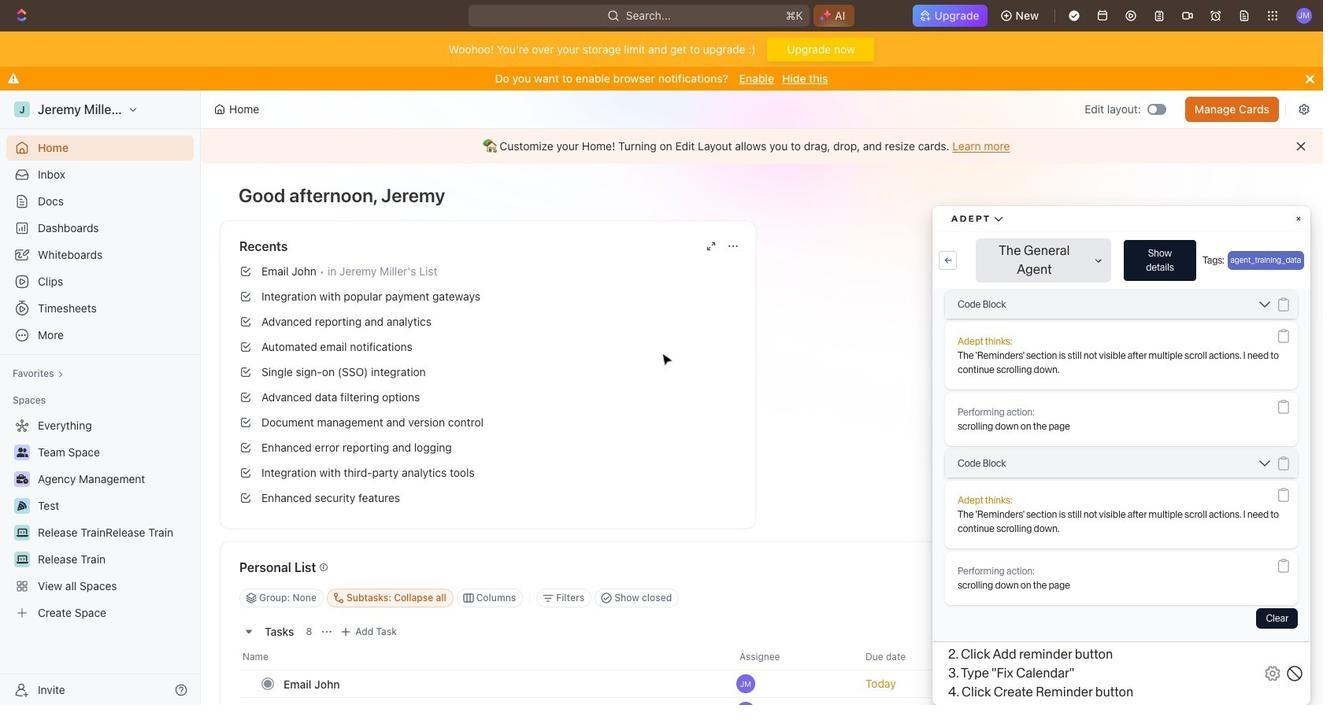 Task type: locate. For each thing, give the bounding box(es) containing it.
1 laptop code image from the top
[[16, 529, 28, 538]]

2 laptop code image from the top
[[16, 555, 28, 565]]

jeremy miller's workspace, , element
[[14, 102, 30, 117]]

business time image
[[16, 475, 28, 484]]

sidebar navigation
[[0, 91, 204, 706]]

0 vertical spatial laptop code image
[[16, 529, 28, 538]]

tree
[[6, 414, 194, 626]]

alert
[[201, 129, 1323, 164]]

tree inside the sidebar navigation
[[6, 414, 194, 626]]

1 vertical spatial laptop code image
[[16, 555, 28, 565]]

laptop code image
[[16, 529, 28, 538], [16, 555, 28, 565]]



Task type: vqa. For each thing, say whether or not it's contained in the screenshot.
Greg Robinson's Workspace, , element
no



Task type: describe. For each thing, give the bounding box(es) containing it.
Search tasks... text field
[[1065, 587, 1223, 610]]

pizza slice image
[[17, 502, 27, 511]]

user group image
[[16, 448, 28, 458]]



